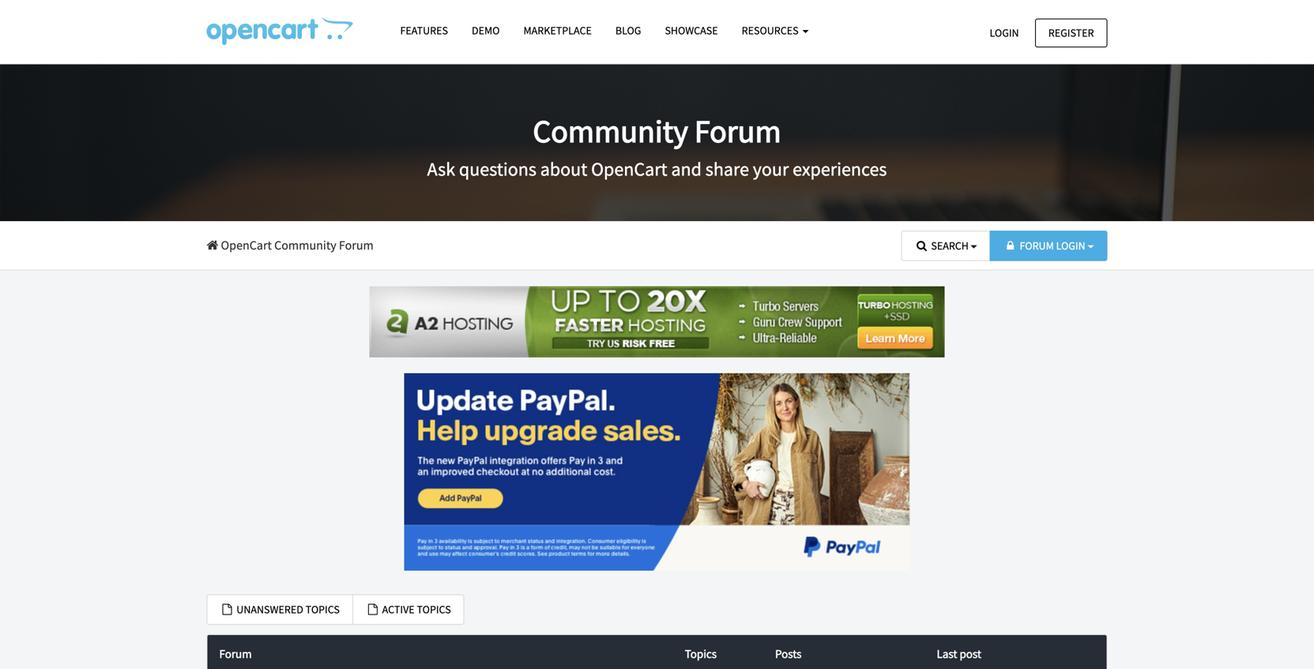 Task type: vqa. For each thing, say whether or not it's contained in the screenshot.
[LEGAL]'s The About
no



Task type: locate. For each thing, give the bounding box(es) containing it.
blog
[[615, 23, 641, 38]]

login link
[[976, 19, 1033, 47]]

topics for active topics
[[417, 603, 451, 617]]

0 vertical spatial login
[[990, 26, 1019, 40]]

topics right active
[[417, 603, 451, 617]]

ask
[[427, 157, 455, 181]]

home image
[[207, 239, 218, 252]]

topics left file o image
[[306, 603, 340, 617]]

0 horizontal spatial login
[[990, 26, 1019, 40]]

1 vertical spatial opencart
[[221, 237, 272, 253]]

opencart community forum
[[218, 237, 374, 253]]

0 horizontal spatial topics
[[306, 603, 340, 617]]

2 topics from the left
[[417, 603, 451, 617]]

lock image
[[1003, 240, 1018, 251]]

unanswered topics
[[234, 603, 340, 617]]

topics
[[306, 603, 340, 617], [417, 603, 451, 617]]

opencart
[[591, 157, 668, 181], [221, 237, 272, 253]]

blog link
[[604, 17, 653, 44]]

demo
[[472, 23, 500, 38]]

1 horizontal spatial topics
[[417, 603, 451, 617]]

login inside dropdown button
[[1056, 239, 1086, 253]]

marketplace link
[[512, 17, 604, 44]]

last
[[937, 647, 957, 662]]

opencart right the home image
[[221, 237, 272, 253]]

unanswered
[[237, 603, 303, 617]]

and
[[671, 157, 702, 181]]

file o image
[[366, 604, 380, 615]]

1 vertical spatial login
[[1056, 239, 1086, 253]]

your
[[753, 157, 789, 181]]

opencart inside community forum ask questions about opencart and share your experiences
[[591, 157, 668, 181]]

0 vertical spatial community
[[533, 111, 688, 151]]

login left the "register"
[[990, 26, 1019, 40]]

1 horizontal spatial login
[[1056, 239, 1086, 253]]

posts
[[775, 647, 802, 662]]

0 vertical spatial opencart
[[591, 157, 668, 181]]

search button
[[901, 231, 991, 261]]

1 topics from the left
[[306, 603, 340, 617]]

0 horizontal spatial community
[[274, 237, 336, 253]]

paypal payment gateway image
[[404, 373, 910, 571]]

login right lock icon
[[1056, 239, 1086, 253]]

1 horizontal spatial opencart
[[591, 157, 668, 181]]

community inside community forum ask questions about opencart and share your experiences
[[533, 111, 688, 151]]

1 horizontal spatial community
[[533, 111, 688, 151]]

forum
[[695, 111, 781, 151], [339, 237, 374, 253], [1020, 239, 1054, 253], [219, 647, 252, 662]]

topics for unanswered topics
[[306, 603, 340, 617]]

active topics link
[[352, 595, 464, 625]]

opencart left the and
[[591, 157, 668, 181]]

questions
[[459, 157, 537, 181]]

community
[[533, 111, 688, 151], [274, 237, 336, 253]]

login
[[990, 26, 1019, 40], [1056, 239, 1086, 253]]

demo link
[[460, 17, 512, 44]]

features
[[400, 23, 448, 38]]



Task type: describe. For each thing, give the bounding box(es) containing it.
experiences
[[793, 157, 887, 181]]

forum inside community forum ask questions about opencart and share your experiences
[[695, 111, 781, 151]]

register
[[1049, 26, 1094, 40]]

opencart community forum link
[[207, 237, 374, 253]]

topics
[[685, 647, 717, 662]]

file o image
[[220, 604, 234, 615]]

active
[[382, 603, 415, 617]]

showcase link
[[653, 17, 730, 44]]

showcase
[[665, 23, 718, 38]]

a2 hosting image
[[369, 287, 945, 358]]

1 vertical spatial community
[[274, 237, 336, 253]]

search
[[931, 239, 969, 253]]

marketplace
[[524, 23, 592, 38]]

resources
[[742, 23, 801, 38]]

active topics
[[380, 603, 451, 617]]

community forum ask questions about opencart and share your experiences
[[427, 111, 887, 181]]

last post
[[937, 647, 981, 662]]

post
[[960, 647, 981, 662]]

features link
[[388, 17, 460, 44]]

search image
[[915, 240, 929, 251]]

0 horizontal spatial opencart
[[221, 237, 272, 253]]

about
[[540, 157, 587, 181]]

forum inside dropdown button
[[1020, 239, 1054, 253]]

unanswered topics link
[[207, 595, 353, 625]]

resources link
[[730, 17, 821, 44]]

register link
[[1035, 19, 1108, 47]]

forum login button
[[990, 231, 1108, 261]]

share
[[706, 157, 749, 181]]

forum login
[[1020, 239, 1086, 253]]



